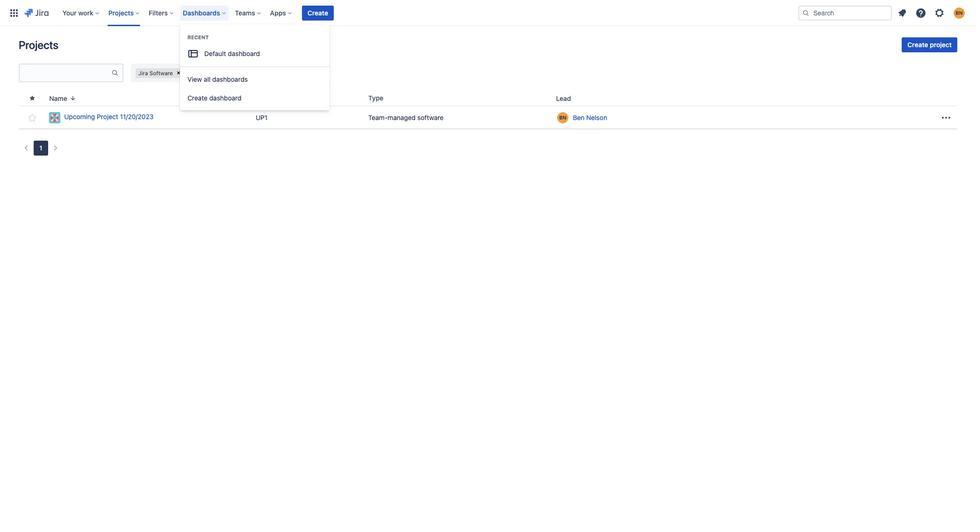 Task type: vqa. For each thing, say whether or not it's contained in the screenshot.
the Nelson
yes



Task type: describe. For each thing, give the bounding box(es) containing it.
your profile and settings image
[[954, 7, 965, 18]]

view all dashboards link
[[180, 70, 330, 89]]

filters button
[[146, 5, 177, 20]]

recent
[[187, 34, 209, 40]]

appswitcher icon image
[[8, 7, 20, 18]]

software
[[150, 69, 173, 76]]

jira
[[138, 69, 148, 76]]

clear image
[[175, 69, 182, 77]]

lead
[[556, 94, 571, 102]]

create for create dashboard
[[187, 94, 208, 102]]

default dashboard
[[204, 50, 260, 58]]

teams
[[235, 9, 255, 17]]

teams button
[[232, 5, 264, 20]]

previous image
[[21, 143, 32, 154]]

upcoming
[[64, 113, 95, 121]]

create project button
[[902, 37, 957, 52]]

your work button
[[60, 5, 103, 20]]

create for create
[[308, 9, 328, 17]]

create for create project
[[908, 41, 928, 49]]

create project
[[908, 41, 952, 49]]

project
[[97, 113, 118, 121]]

banner containing your work
[[0, 0, 976, 26]]

ben nelson link
[[573, 113, 607, 122]]

help image
[[915, 7, 927, 18]]

up1
[[256, 113, 268, 121]]

primary element
[[6, 0, 799, 26]]

your work
[[63, 9, 93, 17]]

settings image
[[934, 7, 945, 18]]

11/20/2023
[[120, 113, 154, 121]]

upcoming project 11/20/2023
[[64, 113, 154, 121]]

Search field
[[799, 5, 892, 20]]

name
[[49, 94, 67, 102]]



Task type: locate. For each thing, give the bounding box(es) containing it.
view
[[187, 75, 202, 83]]

dashboard up view all dashboards link
[[228, 50, 260, 58]]

team-managed software
[[368, 113, 444, 121]]

default dashboard link
[[180, 44, 330, 64]]

0 vertical spatial projects
[[108, 9, 134, 17]]

projects button
[[106, 5, 143, 20]]

create dashboard
[[187, 94, 242, 102]]

projects down appswitcher icon
[[19, 38, 58, 51]]

type
[[368, 94, 384, 102]]

dashboards
[[183, 9, 220, 17]]

dashboard for create dashboard
[[209, 94, 242, 102]]

0 horizontal spatial projects
[[19, 38, 58, 51]]

create dashboard button
[[180, 89, 330, 108]]

1 vertical spatial create
[[908, 41, 928, 49]]

create left the project
[[908, 41, 928, 49]]

banner
[[0, 0, 976, 26]]

create button
[[302, 5, 334, 20]]

managed
[[388, 113, 416, 121]]

name button
[[45, 93, 80, 103]]

team-
[[368, 113, 388, 121]]

your
[[63, 9, 77, 17]]

dashboards
[[212, 75, 248, 83]]

search image
[[802, 9, 810, 17]]

dashboard down the dashboards at left
[[209, 94, 242, 102]]

nelson
[[586, 113, 607, 121]]

open image
[[209, 67, 221, 79]]

notifications image
[[897, 7, 908, 18]]

project
[[930, 41, 952, 49]]

projects inside projects popup button
[[108, 9, 134, 17]]

create right "apps" "popup button"
[[308, 9, 328, 17]]

create inside the create button
[[308, 9, 328, 17]]

None text field
[[20, 66, 111, 79]]

create inside create dashboard button
[[187, 94, 208, 102]]

2 vertical spatial create
[[187, 94, 208, 102]]

apps
[[270, 9, 286, 17]]

software
[[417, 113, 444, 121]]

ben nelson
[[573, 113, 607, 121]]

dashboard for default dashboard
[[228, 50, 260, 58]]

dashboard
[[228, 50, 260, 58], [209, 94, 242, 102]]

jira image
[[24, 7, 49, 18], [24, 7, 49, 18]]

upcoming project 11/20/2023 link
[[49, 112, 248, 123]]

work
[[78, 9, 93, 17]]

apps button
[[267, 5, 295, 20]]

projects right work
[[108, 9, 134, 17]]

projects
[[108, 9, 134, 17], [19, 38, 58, 51]]

view all dashboards
[[187, 75, 248, 83]]

dashboards button
[[180, 5, 229, 20]]

1 button
[[34, 141, 48, 156]]

2 horizontal spatial create
[[908, 41, 928, 49]]

lead button
[[552, 93, 582, 103]]

dashboard inside button
[[209, 94, 242, 102]]

0 horizontal spatial create
[[187, 94, 208, 102]]

filters
[[149, 9, 168, 17]]

1 horizontal spatial create
[[308, 9, 328, 17]]

next image
[[50, 143, 61, 154]]

star upcoming project 11/20/2023 image
[[26, 112, 38, 123]]

more image
[[941, 112, 952, 123]]

create inside create project button
[[908, 41, 928, 49]]

ben
[[573, 113, 585, 121]]

0 vertical spatial create
[[308, 9, 328, 17]]

1 vertical spatial projects
[[19, 38, 58, 51]]

jira software
[[138, 69, 173, 76]]

create
[[308, 9, 328, 17], [908, 41, 928, 49], [187, 94, 208, 102]]

1
[[39, 144, 42, 152]]

1 vertical spatial dashboard
[[209, 94, 242, 102]]

create down the view
[[187, 94, 208, 102]]

default
[[204, 50, 226, 58]]

0 vertical spatial dashboard
[[228, 50, 260, 58]]

1 horizontal spatial projects
[[108, 9, 134, 17]]

all
[[204, 75, 211, 83]]



